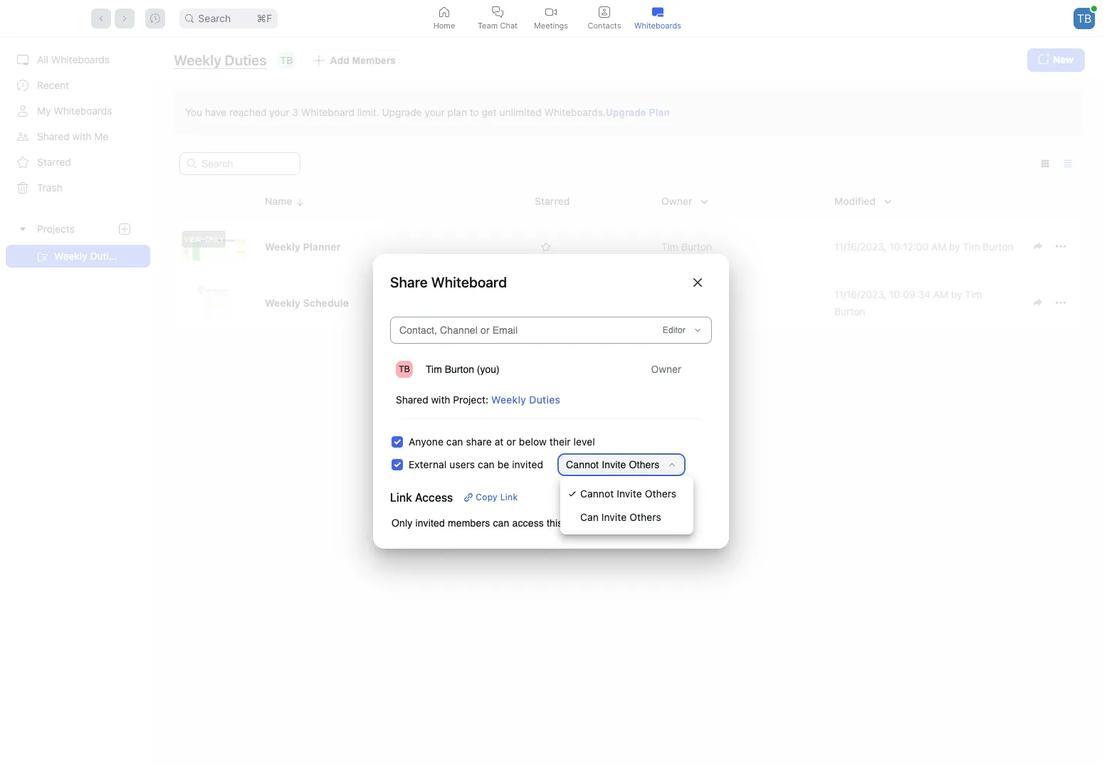 Task type: locate. For each thing, give the bounding box(es) containing it.
team
[[478, 20, 498, 30]]

tab list
[[418, 0, 685, 36]]

whiteboard small image
[[653, 6, 664, 17]]

online image
[[1092, 5, 1098, 11], [1092, 5, 1098, 11]]

team chat image
[[492, 6, 504, 17]]

home button
[[418, 0, 471, 36]]

meetings button
[[525, 0, 578, 36]]

profile contact image
[[599, 6, 611, 17]]

profile contact image
[[599, 6, 611, 17]]

whiteboards button
[[632, 0, 685, 36]]

⌘f
[[257, 12, 272, 24]]

home
[[434, 20, 456, 30]]

video on image
[[546, 6, 557, 17], [546, 6, 557, 17]]

contacts button
[[578, 0, 632, 36]]

magnifier image
[[186, 14, 194, 22], [186, 14, 194, 22]]



Task type: describe. For each thing, give the bounding box(es) containing it.
tab list containing home
[[418, 0, 685, 36]]

contacts
[[588, 20, 622, 30]]

home small image
[[439, 6, 450, 17]]

team chat button
[[471, 0, 525, 36]]

meetings
[[534, 20, 569, 30]]

whiteboards
[[635, 20, 682, 30]]

team chat image
[[492, 6, 504, 17]]

tb
[[1078, 11, 1093, 25]]

whiteboard small image
[[653, 6, 664, 17]]

team chat
[[478, 20, 518, 30]]

home small image
[[439, 6, 450, 17]]

search
[[198, 12, 231, 24]]

chat
[[500, 20, 518, 30]]



Task type: vqa. For each thing, say whether or not it's contained in the screenshot.
Team Chat button
yes



